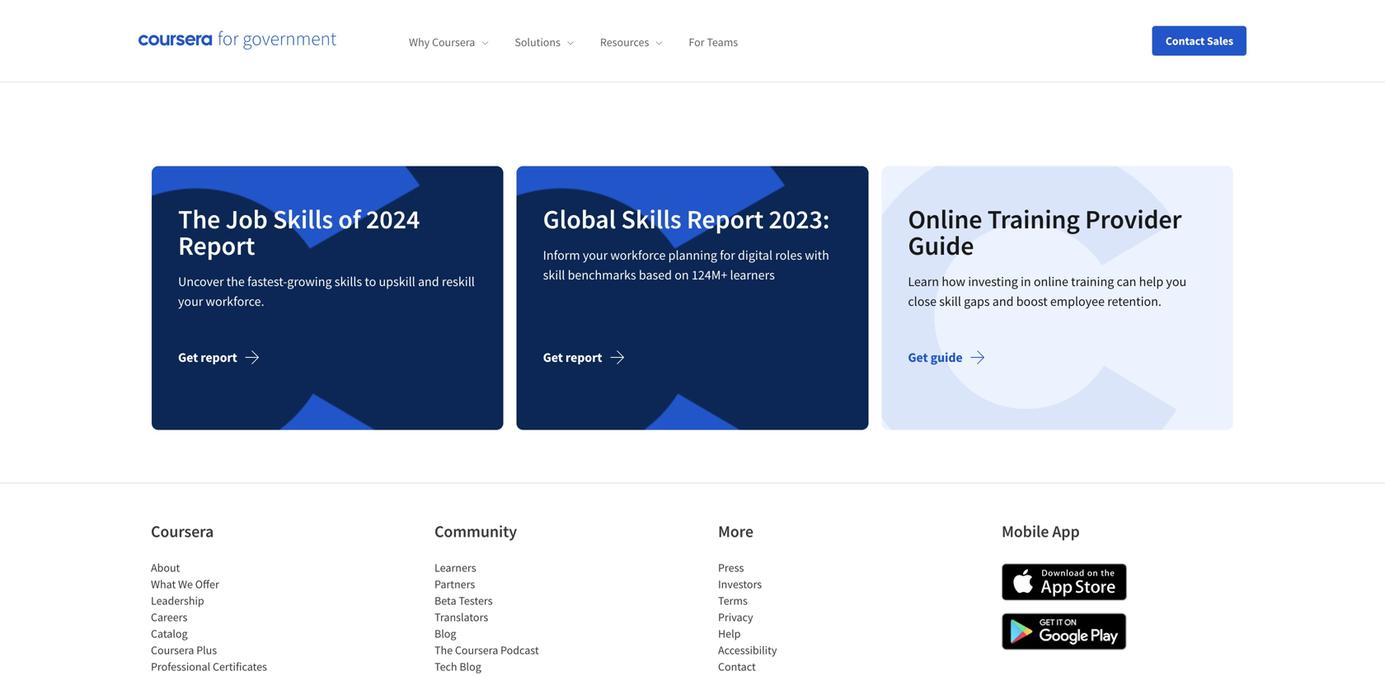 Task type: describe. For each thing, give the bounding box(es) containing it.
online
[[908, 203, 983, 236]]

digital
[[738, 247, 773, 264]]

partners link
[[435, 577, 475, 592]]

for
[[689, 35, 705, 50]]

why coursera link
[[409, 35, 489, 50]]

global skills report 2023:
[[543, 203, 830, 236]]

teams
[[707, 35, 738, 50]]

beta
[[435, 594, 457, 608]]

careers link
[[151, 610, 188, 625]]

report inside 'the job skills of 2024 report'
[[178, 229, 255, 262]]

skill inside inform your workforce planning for digital roles with skill benchmarks based on 124m+ learners
[[543, 267, 565, 283]]

coursera inside about what we offer leadership careers catalog coursera plus professional certificates
[[151, 643, 194, 658]]

growing
[[287, 274, 332, 290]]

the
[[227, 274, 245, 290]]

get report for global skills report 2023:
[[543, 349, 602, 366]]

why
[[409, 35, 430, 50]]

of
[[338, 203, 361, 236]]

contact inside button
[[1166, 33, 1205, 48]]

inform your workforce planning for digital roles with skill benchmarks based on 124m+ learners
[[543, 247, 830, 283]]

how
[[942, 274, 966, 290]]

testers
[[459, 594, 493, 608]]

guide
[[908, 229, 974, 262]]

learners
[[435, 561, 476, 575]]

professional certificates link
[[151, 660, 267, 674]]

accessibility
[[718, 643, 777, 658]]

reskill
[[442, 274, 475, 290]]

what we offer link
[[151, 577, 219, 592]]

your inside inform your workforce planning for digital roles with skill benchmarks based on 124m+ learners
[[583, 247, 608, 264]]

help
[[718, 627, 741, 641]]

we
[[178, 577, 193, 592]]

global
[[543, 203, 616, 236]]

uncover the fastest-growing skills to upskill and reskill your workforce.
[[178, 274, 475, 310]]

beta testers link
[[435, 594, 493, 608]]

learn
[[908, 274, 940, 290]]

learners partners beta testers translators blog the coursera podcast tech blog
[[435, 561, 539, 674]]

report for the job skills of 2024 report
[[201, 349, 237, 366]]

2 skills from the left
[[622, 203, 682, 236]]

get report button for the job skills of 2024 report
[[178, 338, 274, 377]]

solutions link
[[515, 35, 574, 50]]

skill inside "learn how investing in online training can help you close skill gaps and boost employee retention."
[[940, 293, 962, 310]]

your inside uncover the fastest-growing skills to upskill and reskill your workforce.
[[178, 293, 203, 310]]

list for community
[[435, 560, 575, 676]]

app
[[1053, 521, 1080, 542]]

the job skills of 2024 report
[[178, 203, 420, 262]]

the inside 'the job skills of 2024 report'
[[178, 203, 220, 236]]

tech
[[435, 660, 457, 674]]

online training provider guide
[[908, 203, 1182, 262]]

the coursera podcast link
[[435, 643, 539, 658]]

resources link
[[600, 35, 663, 50]]

what
[[151, 577, 176, 592]]

terms
[[718, 594, 748, 608]]

press
[[718, 561, 744, 575]]

offer
[[195, 577, 219, 592]]

get for the job skills of 2024 report
[[178, 349, 198, 366]]

training
[[1072, 274, 1115, 290]]

podcast
[[501, 643, 539, 658]]

press link
[[718, 561, 744, 575]]

retention.
[[1108, 293, 1162, 310]]

provider
[[1086, 203, 1182, 236]]

get guide button
[[908, 338, 999, 377]]

online
[[1034, 274, 1069, 290]]

guide
[[931, 349, 963, 366]]

training
[[988, 203, 1080, 236]]

upskill
[[379, 274, 416, 290]]

get for online training provider guide
[[908, 349, 928, 366]]

skills inside 'the job skills of 2024 report'
[[273, 203, 333, 236]]

you
[[1167, 274, 1187, 290]]

terms link
[[718, 594, 748, 608]]

for
[[720, 247, 736, 264]]

and inside "learn how investing in online training can help you close skill gaps and boost employee retention."
[[993, 293, 1014, 310]]

download on the app store image
[[1002, 564, 1128, 601]]

leadership link
[[151, 594, 204, 608]]

get report button for global skills report 2023:
[[543, 338, 639, 377]]

help link
[[718, 627, 741, 641]]

uncover
[[178, 274, 224, 290]]

contact inside press investors terms privacy help accessibility contact
[[718, 660, 756, 674]]

and inside uncover the fastest-growing skills to upskill and reskill your workforce.
[[418, 274, 439, 290]]

sales
[[1207, 33, 1234, 48]]

catalog link
[[151, 627, 188, 641]]

contact sales
[[1166, 33, 1234, 48]]

investors link
[[718, 577, 762, 592]]

1 horizontal spatial report
[[687, 203, 764, 236]]

learners link
[[435, 561, 476, 575]]

coursera inside the learners partners beta testers translators blog the coursera podcast tech blog
[[455, 643, 498, 658]]

learners
[[730, 267, 775, 283]]

gaps
[[964, 293, 990, 310]]

based
[[639, 267, 672, 283]]



Task type: vqa. For each thing, say whether or not it's contained in the screenshot.
the right report
yes



Task type: locate. For each thing, give the bounding box(es) containing it.
learn how investing in online training can help you close skill gaps and boost employee retention.
[[908, 274, 1187, 310]]

get for global skills report 2023:
[[543, 349, 563, 366]]

get
[[178, 349, 198, 366], [543, 349, 563, 366], [908, 349, 928, 366]]

press investors terms privacy help accessibility contact
[[718, 561, 777, 674]]

get report
[[178, 349, 237, 366], [543, 349, 602, 366]]

1 horizontal spatial get report
[[543, 349, 602, 366]]

blog down translators link
[[435, 627, 457, 641]]

1 vertical spatial your
[[178, 293, 203, 310]]

1 horizontal spatial skill
[[940, 293, 962, 310]]

1 vertical spatial the
[[435, 643, 453, 658]]

contact link
[[718, 660, 756, 674]]

blog down the coursera podcast link
[[460, 660, 482, 674]]

the
[[178, 203, 220, 236], [435, 643, 453, 658]]

1 horizontal spatial your
[[583, 247, 608, 264]]

and left reskill
[[418, 274, 439, 290]]

2 get report from the left
[[543, 349, 602, 366]]

and down investing
[[993, 293, 1014, 310]]

accessibility link
[[718, 643, 777, 658]]

contact left sales
[[1166, 33, 1205, 48]]

coursera for government image
[[139, 31, 337, 51]]

help
[[1140, 274, 1164, 290]]

skills left of
[[273, 203, 333, 236]]

contact sales button
[[1153, 26, 1247, 56]]

roles
[[776, 247, 803, 264]]

skills
[[273, 203, 333, 236], [622, 203, 682, 236]]

contact down accessibility link
[[718, 660, 756, 674]]

2024
[[366, 203, 420, 236]]

2 get from the left
[[543, 349, 563, 366]]

0 horizontal spatial skills
[[273, 203, 333, 236]]

coursera down "catalog" link
[[151, 643, 194, 658]]

in
[[1021, 274, 1032, 290]]

2 horizontal spatial list
[[718, 560, 859, 676]]

skill down the inform
[[543, 267, 565, 283]]

1 horizontal spatial list
[[435, 560, 575, 676]]

leadership
[[151, 594, 204, 608]]

list for coursera
[[151, 560, 291, 676]]

1 skills from the left
[[273, 203, 333, 236]]

0 horizontal spatial report
[[178, 229, 255, 262]]

translators link
[[435, 610, 488, 625]]

list for more
[[718, 560, 859, 676]]

0 horizontal spatial get report button
[[178, 338, 274, 377]]

1 horizontal spatial blog
[[460, 660, 482, 674]]

1 vertical spatial and
[[993, 293, 1014, 310]]

blog link
[[435, 627, 457, 641]]

1 horizontal spatial get report button
[[543, 338, 639, 377]]

0 horizontal spatial get report
[[178, 349, 237, 366]]

about what we offer leadership careers catalog coursera plus professional certificates
[[151, 561, 267, 674]]

1 vertical spatial contact
[[718, 660, 756, 674]]

skill
[[543, 267, 565, 283], [940, 293, 962, 310]]

blog
[[435, 627, 457, 641], [460, 660, 482, 674]]

boost
[[1017, 293, 1048, 310]]

0 vertical spatial the
[[178, 203, 220, 236]]

0 horizontal spatial your
[[178, 293, 203, 310]]

partners
[[435, 577, 475, 592]]

1 get from the left
[[178, 349, 198, 366]]

get it on google play image
[[1002, 613, 1128, 650]]

report up 'uncover' at the top left of the page
[[178, 229, 255, 262]]

1 horizontal spatial skills
[[622, 203, 682, 236]]

3 get from the left
[[908, 349, 928, 366]]

for teams
[[689, 35, 738, 50]]

your up benchmarks
[[583, 247, 608, 264]]

why coursera
[[409, 35, 475, 50]]

mobile app
[[1002, 521, 1080, 542]]

more
[[718, 521, 754, 542]]

skill down the how
[[940, 293, 962, 310]]

investors
[[718, 577, 762, 592]]

workforce
[[611, 247, 666, 264]]

employee
[[1051, 293, 1105, 310]]

plus
[[196, 643, 217, 658]]

0 horizontal spatial blog
[[435, 627, 457, 641]]

3 list from the left
[[718, 560, 859, 676]]

1 horizontal spatial the
[[435, 643, 453, 658]]

1 horizontal spatial and
[[993, 293, 1014, 310]]

1 get report from the left
[[178, 349, 237, 366]]

solutions
[[515, 35, 561, 50]]

to
[[365, 274, 376, 290]]

report up "for"
[[687, 203, 764, 236]]

skills
[[335, 274, 362, 290]]

coursera up about link
[[151, 521, 214, 542]]

planning
[[669, 247, 718, 264]]

on
[[675, 267, 689, 283]]

list
[[151, 560, 291, 676], [435, 560, 575, 676], [718, 560, 859, 676]]

1 vertical spatial skill
[[940, 293, 962, 310]]

2 report from the left
[[566, 349, 602, 366]]

0 horizontal spatial report
[[201, 349, 237, 366]]

the inside the learners partners beta testers translators blog the coursera podcast tech blog
[[435, 643, 453, 658]]

1 horizontal spatial get
[[543, 349, 563, 366]]

with
[[805, 247, 830, 264]]

professional
[[151, 660, 210, 674]]

coursera up tech blog link
[[455, 643, 498, 658]]

list containing learners
[[435, 560, 575, 676]]

and
[[418, 274, 439, 290], [993, 293, 1014, 310]]

the left job
[[178, 203, 220, 236]]

list containing press
[[718, 560, 859, 676]]

2023:
[[769, 203, 830, 236]]

workforce.
[[206, 293, 264, 310]]

close
[[908, 293, 937, 310]]

1 get report button from the left
[[178, 338, 274, 377]]

0 horizontal spatial skill
[[543, 267, 565, 283]]

2 list from the left
[[435, 560, 575, 676]]

privacy
[[718, 610, 754, 625]]

coursera
[[432, 35, 475, 50], [151, 521, 214, 542], [151, 643, 194, 658], [455, 643, 498, 658]]

124m+
[[692, 267, 728, 283]]

1 report from the left
[[201, 349, 237, 366]]

report for global skills report 2023:
[[566, 349, 602, 366]]

1 horizontal spatial contact
[[1166, 33, 1205, 48]]

0 vertical spatial skill
[[543, 267, 565, 283]]

privacy link
[[718, 610, 754, 625]]

about
[[151, 561, 180, 575]]

translators
[[435, 610, 488, 625]]

list containing about
[[151, 560, 291, 676]]

0 vertical spatial and
[[418, 274, 439, 290]]

the down the blog link
[[435, 643, 453, 658]]

1 vertical spatial blog
[[460, 660, 482, 674]]

tech blog link
[[435, 660, 482, 674]]

0 vertical spatial contact
[[1166, 33, 1205, 48]]

0 horizontal spatial get
[[178, 349, 198, 366]]

2 horizontal spatial get
[[908, 349, 928, 366]]

resources
[[600, 35, 649, 50]]

1 list from the left
[[151, 560, 291, 676]]

benchmarks
[[568, 267, 636, 283]]

0 horizontal spatial list
[[151, 560, 291, 676]]

0 horizontal spatial and
[[418, 274, 439, 290]]

report
[[687, 203, 764, 236], [178, 229, 255, 262]]

inform
[[543, 247, 580, 264]]

coursera plus link
[[151, 643, 217, 658]]

coursera right why on the left of the page
[[432, 35, 475, 50]]

get guide
[[908, 349, 963, 366]]

2 get report button from the left
[[543, 338, 639, 377]]

get report for the job skills of 2024 report
[[178, 349, 237, 366]]

0 vertical spatial your
[[583, 247, 608, 264]]

community
[[435, 521, 517, 542]]

contact
[[1166, 33, 1205, 48], [718, 660, 756, 674]]

catalog
[[151, 627, 188, 641]]

0 horizontal spatial contact
[[718, 660, 756, 674]]

for teams link
[[689, 35, 738, 50]]

job
[[226, 203, 268, 236]]

fastest-
[[247, 274, 287, 290]]

report
[[201, 349, 237, 366], [566, 349, 602, 366]]

certificates
[[213, 660, 267, 674]]

1 horizontal spatial report
[[566, 349, 602, 366]]

careers
[[151, 610, 188, 625]]

0 horizontal spatial the
[[178, 203, 220, 236]]

mobile
[[1002, 521, 1050, 542]]

your down 'uncover' at the top left of the page
[[178, 293, 203, 310]]

0 vertical spatial blog
[[435, 627, 457, 641]]

skills up workforce
[[622, 203, 682, 236]]



